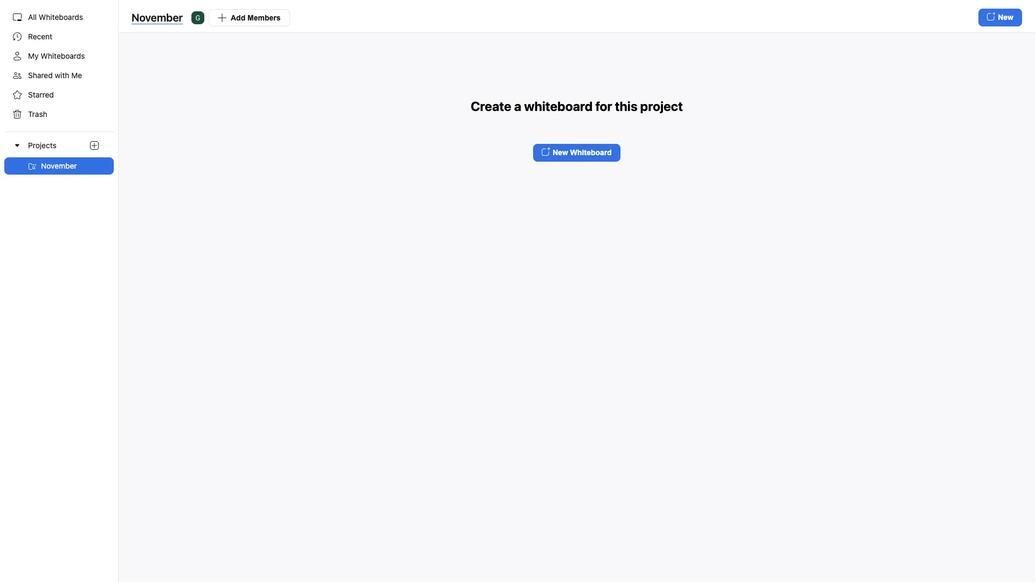 Task type: describe. For each thing, give the bounding box(es) containing it.
recent
[[28, 32, 52, 41]]

with
[[55, 71, 69, 80]]

a
[[514, 98, 521, 113]]

add members
[[231, 13, 281, 22]]

whiteboards for all whiteboards
[[39, 12, 83, 22]]

for
[[595, 98, 612, 113]]

november inside menu item
[[41, 161, 77, 170]]

my whiteboards
[[28, 51, 85, 60]]

my
[[28, 51, 39, 60]]

add members application
[[191, 9, 290, 26]]

project
[[640, 98, 683, 113]]

me
[[71, 71, 82, 80]]

november inside application
[[132, 11, 183, 23]]

members
[[248, 13, 281, 22]]

menu item containing projects
[[0, 132, 118, 175]]

all
[[28, 12, 37, 22]]

recent menu item
[[4, 28, 114, 45]]

new for new whiteboard
[[553, 148, 568, 157]]

all whiteboards menu item
[[4, 9, 114, 26]]

new whiteboard button
[[533, 144, 620, 161]]

project owner: greg robinson image
[[191, 11, 204, 24]]

shared with me
[[28, 71, 82, 80]]

menu bar containing all whiteboards
[[0, 0, 119, 582]]

starred menu item
[[4, 86, 114, 104]]

shared
[[28, 71, 53, 80]]

starred
[[28, 90, 54, 99]]

new button
[[979, 9, 1022, 26]]

all whiteboards
[[28, 12, 83, 22]]

whiteboards for my whiteboards
[[41, 51, 85, 60]]



Task type: vqa. For each thing, say whether or not it's contained in the screenshot.
application
no



Task type: locate. For each thing, give the bounding box(es) containing it.
new whiteboard
[[553, 148, 612, 157]]

new for new
[[998, 13, 1014, 22]]

0 vertical spatial november
[[132, 11, 183, 23]]

0 vertical spatial whiteboards
[[39, 12, 83, 22]]

new
[[998, 13, 1014, 22], [553, 148, 568, 157]]

projects
[[28, 141, 57, 150]]

menu item
[[0, 132, 118, 175]]

november
[[132, 11, 183, 23], [41, 161, 77, 170]]

1 horizontal spatial november
[[132, 11, 183, 23]]

whiteboards inside menu item
[[41, 51, 85, 60]]

november menu item
[[4, 157, 114, 175]]

create a whiteboard for this project
[[471, 98, 683, 113]]

whiteboards
[[39, 12, 83, 22], [41, 51, 85, 60]]

whiteboards up recent menu item
[[39, 12, 83, 22]]

whiteboard
[[570, 148, 612, 157]]

whiteboards inside menu item
[[39, 12, 83, 22]]

1 vertical spatial november
[[41, 161, 77, 170]]

0 vertical spatial new
[[998, 13, 1014, 22]]

this
[[615, 98, 638, 113]]

1 vertical spatial new
[[553, 148, 568, 157]]

my whiteboards menu item
[[4, 47, 114, 65]]

november menu
[[0, 157, 118, 175]]

new inside november application
[[998, 13, 1014, 22]]

add members button
[[209, 9, 290, 26]]

0 horizontal spatial november
[[41, 161, 77, 170]]

trash
[[28, 109, 47, 119]]

0 horizontal spatial new
[[553, 148, 568, 157]]

shared with me menu item
[[4, 67, 114, 84]]

menu bar
[[0, 0, 119, 582]]

trash menu item
[[4, 106, 114, 123]]

november down projects
[[41, 161, 77, 170]]

november application
[[132, 9, 1022, 26]]

add
[[231, 13, 245, 22]]

november image
[[28, 162, 37, 171]]

1 horizontal spatial new
[[998, 13, 1014, 22]]

create
[[471, 98, 511, 113]]

november left project owner: greg robinson image
[[132, 11, 183, 23]]

whiteboards up with
[[41, 51, 85, 60]]

1 vertical spatial whiteboards
[[41, 51, 85, 60]]

whiteboard
[[524, 98, 593, 113]]



